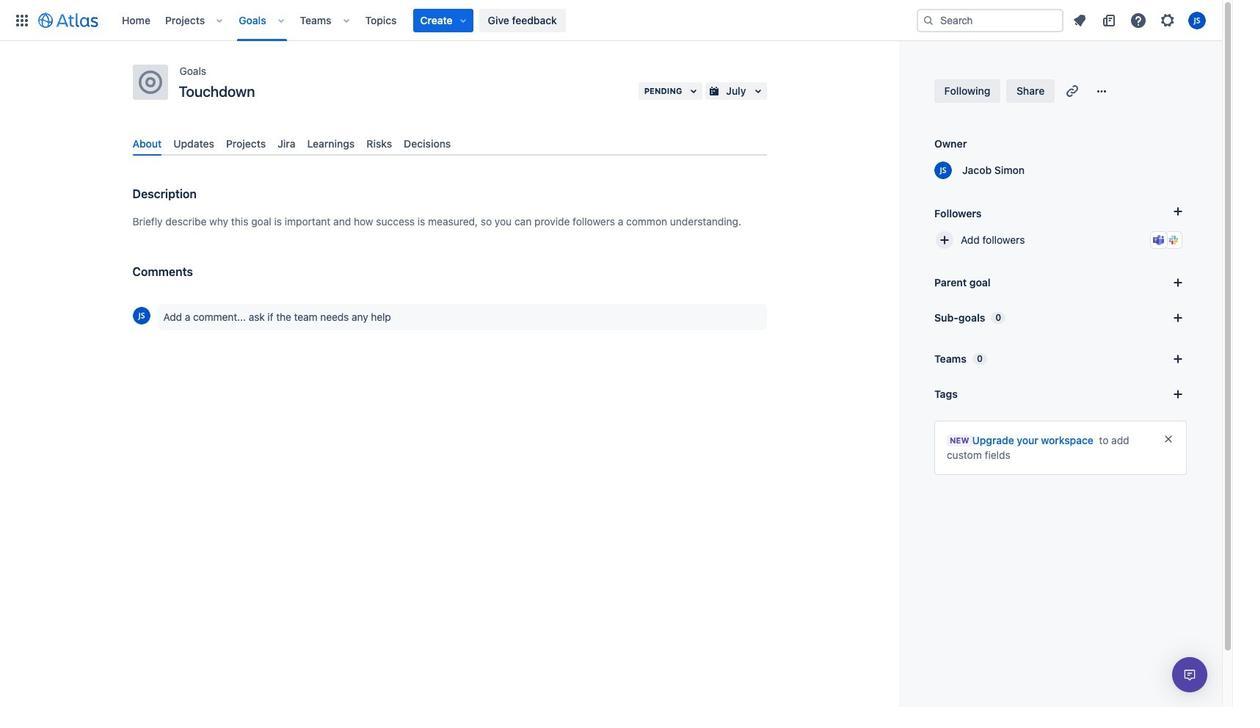 Task type: locate. For each thing, give the bounding box(es) containing it.
tab list
[[127, 131, 773, 156]]

banner
[[0, 0, 1223, 41]]

add tag image
[[1170, 386, 1188, 403]]

slack logo showing nan channels are connected to this goal image
[[1168, 234, 1180, 246]]

help image
[[1130, 11, 1148, 29]]

close banner image
[[1163, 433, 1175, 445]]

open intercom messenger image
[[1182, 666, 1199, 684]]

account image
[[1189, 11, 1207, 29]]

search image
[[923, 14, 935, 26]]



Task type: describe. For each thing, give the bounding box(es) containing it.
add follower image
[[936, 231, 954, 249]]

notifications image
[[1072, 11, 1089, 29]]

more icon image
[[1094, 82, 1111, 100]]

add a follower image
[[1170, 203, 1188, 220]]

msteams logo showing  channels are connected to this goal image
[[1154, 234, 1166, 246]]

switch to... image
[[13, 11, 31, 29]]

add team image
[[1170, 350, 1188, 368]]

settings image
[[1160, 11, 1177, 29]]

goal icon image
[[138, 71, 162, 94]]

Search field
[[917, 8, 1064, 32]]

top element
[[9, 0, 917, 41]]



Task type: vqa. For each thing, say whether or not it's contained in the screenshot.
confluence icon
no



